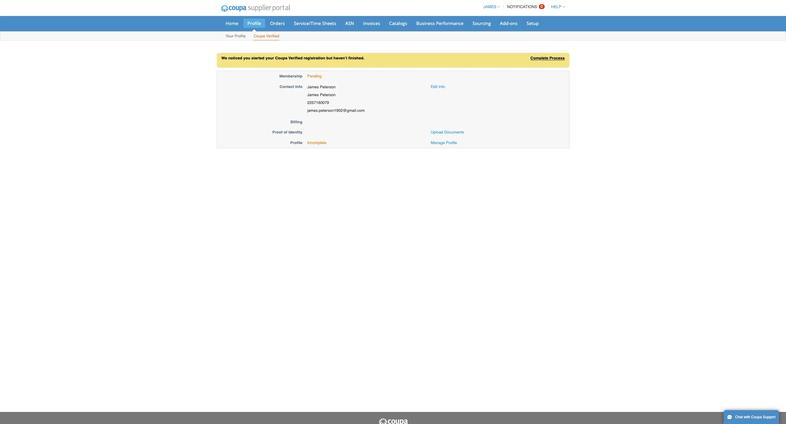 Task type: vqa. For each thing, say whether or not it's contained in the screenshot.
right Verified
yes



Task type: describe. For each thing, give the bounding box(es) containing it.
service/time
[[294, 20, 321, 26]]

complete
[[531, 56, 549, 60]]

service/time sheets link
[[290, 19, 340, 28]]

asn
[[345, 20, 354, 26]]

info for contact info
[[295, 84, 303, 89]]

documents
[[444, 130, 464, 135]]

info for edit info
[[439, 84, 445, 89]]

asn link
[[342, 19, 358, 28]]

contact info
[[280, 84, 303, 89]]

coupa verified link
[[253, 33, 280, 40]]

manage profile
[[431, 141, 457, 145]]

sourcing link
[[469, 19, 495, 28]]

proof of identity
[[273, 130, 303, 135]]

coupa inside button
[[752, 416, 762, 420]]

proof
[[273, 130, 283, 135]]

orders
[[270, 20, 285, 26]]

identity
[[289, 130, 303, 135]]

edit
[[431, 84, 438, 89]]

chat with coupa support
[[736, 416, 776, 420]]

but
[[327, 56, 333, 60]]

upload documents
[[431, 130, 464, 135]]

haven't
[[334, 56, 347, 60]]

profile down documents
[[446, 141, 457, 145]]

we noticed you started your coupa verified registration but haven't finished.
[[221, 56, 365, 60]]

profile inside profile link
[[248, 20, 261, 26]]

james link
[[481, 5, 500, 9]]

add-ons
[[500, 20, 518, 26]]

2 peterson from the top
[[320, 93, 336, 97]]

invoices link
[[359, 19, 384, 28]]

performance
[[436, 20, 464, 26]]

manage profile link
[[431, 141, 457, 145]]

catalogs
[[389, 20, 407, 26]]

setup
[[527, 20, 539, 26]]

help link
[[549, 5, 565, 9]]

1 james peterson from the top
[[307, 85, 336, 89]]

add-
[[500, 20, 510, 26]]

complete process
[[531, 56, 565, 60]]

with
[[744, 416, 751, 420]]

business
[[416, 20, 435, 26]]

business performance link
[[413, 19, 468, 28]]

2257160079
[[307, 100, 329, 105]]

2 vertical spatial james
[[307, 93, 319, 97]]

coupa verified
[[254, 34, 279, 38]]

orders link
[[266, 19, 289, 28]]

add-ons link
[[496, 19, 522, 28]]

membership
[[279, 74, 303, 78]]

setup link
[[523, 19, 543, 28]]



Task type: locate. For each thing, give the bounding box(es) containing it.
0 horizontal spatial coupa supplier portal image
[[217, 1, 294, 16]]

james inside navigation
[[484, 5, 497, 9]]

0 vertical spatial coupa
[[254, 34, 265, 38]]

profile right your in the left top of the page
[[235, 34, 246, 38]]

your profile
[[226, 34, 246, 38]]

home
[[226, 20, 239, 26]]

verified up membership
[[289, 56, 303, 60]]

notifications
[[507, 5, 538, 9]]

1 peterson from the top
[[320, 85, 336, 89]]

upload
[[431, 130, 443, 135]]

manage
[[431, 141, 445, 145]]

1 vertical spatial james peterson
[[307, 93, 336, 97]]

info right edit
[[439, 84, 445, 89]]

billing
[[291, 120, 303, 124]]

1 vertical spatial coupa supplier portal image
[[378, 419, 408, 425]]

0 horizontal spatial info
[[295, 84, 303, 89]]

chat with coupa support button
[[724, 411, 780, 425]]

notifications 0
[[507, 4, 543, 9]]

1 vertical spatial peterson
[[320, 93, 336, 97]]

0 vertical spatial coupa supplier portal image
[[217, 1, 294, 16]]

0 horizontal spatial coupa
[[254, 34, 265, 38]]

1 vertical spatial james
[[307, 85, 319, 89]]

help
[[551, 5, 562, 9]]

business performance
[[416, 20, 464, 26]]

coupa down profile link
[[254, 34, 265, 38]]

0
[[541, 4, 543, 9]]

1 info from the left
[[295, 84, 303, 89]]

service/time sheets
[[294, 20, 336, 26]]

sourcing
[[473, 20, 491, 26]]

edit info
[[431, 84, 445, 89]]

home link
[[222, 19, 242, 28]]

2 info from the left
[[439, 84, 445, 89]]

0 vertical spatial verified
[[266, 34, 279, 38]]

coupa
[[254, 34, 265, 38], [275, 56, 287, 60], [752, 416, 762, 420]]

process
[[550, 56, 565, 60]]

james
[[484, 5, 497, 9], [307, 85, 319, 89], [307, 93, 319, 97]]

james peterson up 2257160079
[[307, 93, 336, 97]]

info
[[295, 84, 303, 89], [439, 84, 445, 89]]

support
[[763, 416, 776, 420]]

ons
[[510, 20, 518, 26]]

coupa inside "link"
[[254, 34, 265, 38]]

james peterson down the pending at the top left of the page
[[307, 85, 336, 89]]

1 vertical spatial coupa
[[275, 56, 287, 60]]

navigation containing notifications 0
[[481, 1, 565, 13]]

pending
[[307, 74, 322, 78]]

james peterson
[[307, 85, 336, 89], [307, 93, 336, 97]]

verified
[[266, 34, 279, 38], [289, 56, 303, 60]]

profile
[[248, 20, 261, 26], [235, 34, 246, 38], [290, 141, 303, 145], [446, 141, 457, 145]]

invoices
[[363, 20, 380, 26]]

1 horizontal spatial coupa
[[275, 56, 287, 60]]

1 horizontal spatial coupa supplier portal image
[[378, 419, 408, 425]]

started
[[251, 56, 265, 60]]

we
[[221, 56, 227, 60]]

profile down identity on the top left
[[290, 141, 303, 145]]

you
[[243, 56, 250, 60]]

your profile link
[[225, 33, 246, 40]]

your
[[226, 34, 234, 38]]

registration
[[304, 56, 325, 60]]

coupa right with
[[752, 416, 762, 420]]

contact
[[280, 84, 294, 89]]

james.peterson1902@gmail.com
[[307, 108, 365, 113]]

upload documents link
[[431, 130, 464, 135]]

your
[[266, 56, 274, 60]]

1 horizontal spatial info
[[439, 84, 445, 89]]

2 james peterson from the top
[[307, 93, 336, 97]]

james up 2257160079
[[307, 93, 319, 97]]

sheets
[[322, 20, 336, 26]]

info right the contact
[[295, 84, 303, 89]]

noticed
[[228, 56, 242, 60]]

verified inside "link"
[[266, 34, 279, 38]]

2 horizontal spatial coupa
[[752, 416, 762, 420]]

0 vertical spatial james peterson
[[307, 85, 336, 89]]

profile link
[[244, 19, 265, 28]]

verified down orders link
[[266, 34, 279, 38]]

of
[[284, 130, 288, 135]]

chat
[[736, 416, 743, 420]]

incomplete
[[307, 141, 327, 145]]

edit info link
[[431, 84, 445, 89]]

profile inside your profile link
[[235, 34, 246, 38]]

coupa supplier portal image
[[217, 1, 294, 16], [378, 419, 408, 425]]

james up 'sourcing'
[[484, 5, 497, 9]]

0 horizontal spatial verified
[[266, 34, 279, 38]]

0 vertical spatial james
[[484, 5, 497, 9]]

coupa right your
[[275, 56, 287, 60]]

navigation
[[481, 1, 565, 13]]

james down the pending at the top left of the page
[[307, 85, 319, 89]]

peterson down the pending at the top left of the page
[[320, 85, 336, 89]]

peterson
[[320, 85, 336, 89], [320, 93, 336, 97]]

2 vertical spatial coupa
[[752, 416, 762, 420]]

finished.
[[349, 56, 365, 60]]

1 horizontal spatial verified
[[289, 56, 303, 60]]

peterson up 2257160079
[[320, 93, 336, 97]]

catalogs link
[[385, 19, 411, 28]]

0 vertical spatial peterson
[[320, 85, 336, 89]]

profile up coupa verified
[[248, 20, 261, 26]]

1 vertical spatial verified
[[289, 56, 303, 60]]



